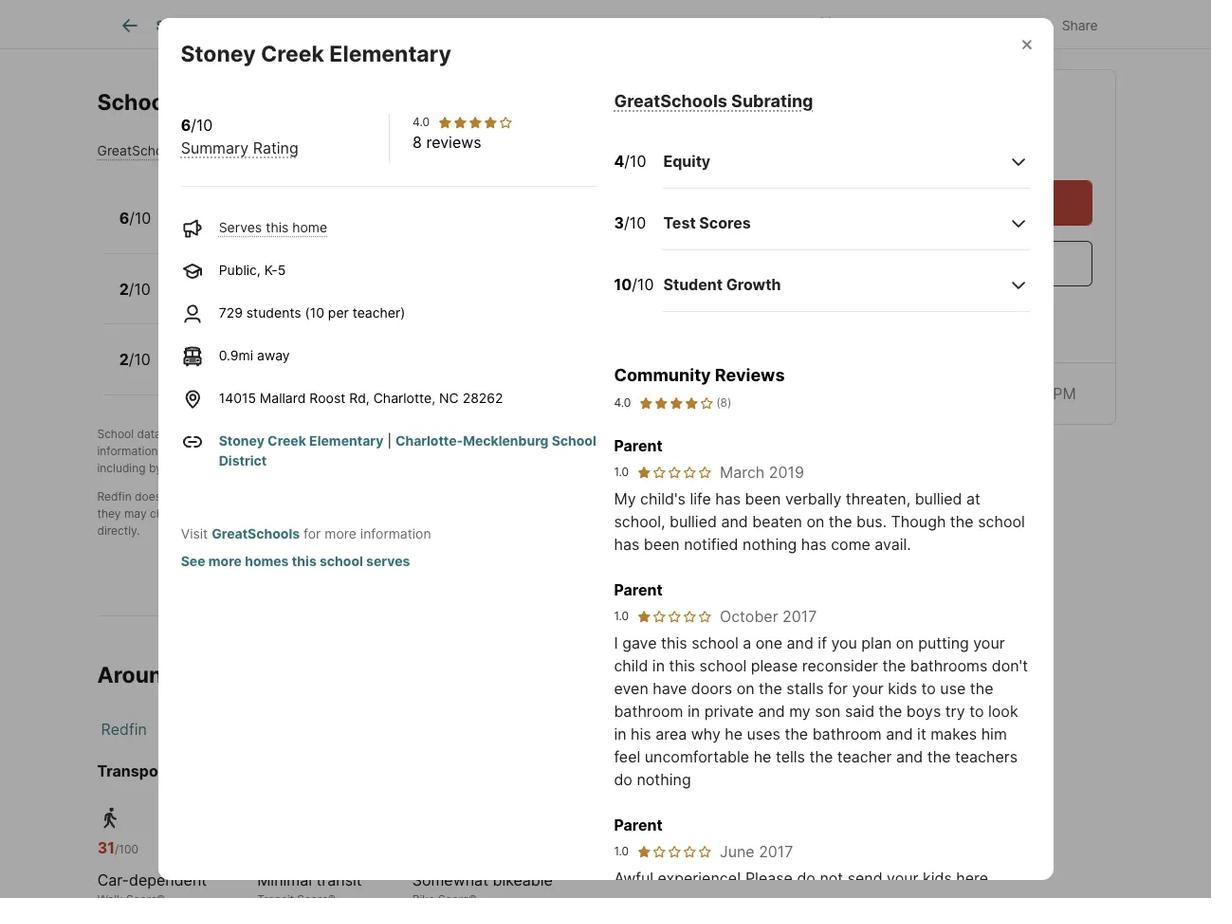 Task type: locate. For each thing, give the bounding box(es) containing it.
1 horizontal spatial 6
[[181, 116, 191, 135]]

not inside awful experience! please do not send your kids here, better schools can be found within the school system,
[[820, 869, 844, 888]]

summary inside the 6 /10 summary rating
[[181, 139, 249, 157]]

to up visit greatschools for more information
[[322, 507, 333, 521]]

1 vertical spatial rating 1.0 out of 5 element
[[637, 609, 713, 624]]

0 vertical spatial as
[[225, 444, 237, 458]]

charlotte,
[[374, 390, 436, 406]]

1.0 for awful
[[614, 845, 629, 859]]

/10 inside the 6 /10 summary rating
[[191, 116, 213, 135]]

public, inside james martin middle public, 6-8 • serves this home • 4.1mi
[[172, 292, 214, 308]]

0 horizontal spatial do
[[614, 771, 633, 790]]

0 vertical spatial be
[[625, 489, 639, 504]]

stoney down the search
[[181, 41, 256, 67]]

public, inside julius l. chambers high school public, 9-12 • serves this home • 4.2mi
[[172, 363, 214, 379]]

k- up public, k-5
[[218, 221, 231, 238]]

please
[[751, 657, 798, 676]]

1 vertical spatial be
[[336, 507, 350, 521]]

k- inside stoney creek elementary dialog
[[264, 262, 278, 278]]

0 vertical spatial do
[[614, 771, 633, 790]]

has
[[716, 490, 741, 509], [614, 535, 640, 554], [802, 535, 827, 554]]

greatschools up equity
[[614, 91, 728, 111]]

the inside "first step, and conduct their own investigation to determine their desired schools or school districts, including by contacting and visiting the schools themselves."
[[290, 461, 308, 475]]

by inside "first step, and conduct their own investigation to determine their desired schools or school districts, including by contacting and visiting the schools themselves."
[[149, 461, 162, 475]]

1 vertical spatial 4.0
[[614, 396, 631, 410]]

0 horizontal spatial not
[[165, 489, 182, 504]]

/10 left student
[[632, 276, 654, 295]]

not up change
[[165, 489, 182, 504]]

information inside the , a nonprofit organization. redfin recommends buyers and renters use greatschools information and ratings as a
[[97, 444, 158, 458]]

the inside awful experience! please do not send your kids here, better schools can be found within the school system,
[[867, 892, 891, 899]]

kids
[[889, 679, 918, 698], [923, 869, 953, 888]]

0 horizontal spatial 8
[[232, 292, 241, 308]]

3
[[614, 214, 624, 233]]

0 vertical spatial redfin
[[456, 427, 491, 441]]

1 horizontal spatial your
[[887, 869, 919, 888]]

0 horizontal spatial he
[[725, 725, 743, 744]]

2 vertical spatial schools
[[662, 892, 718, 899]]

verbally
[[786, 490, 842, 509]]

and down endorse
[[193, 507, 213, 521]]

middle
[[277, 271, 328, 290]]

this right gave
[[662, 634, 688, 653]]

redfin up transportation
[[101, 720, 147, 739]]

1 vertical spatial nothing
[[637, 771, 692, 790]]

2 1.0 from the top
[[614, 609, 629, 623]]

4.0 up renters
[[614, 396, 631, 410]]

serves inside stoney creek elementary public, k-5 • serves this home • 0.9mi
[[254, 221, 298, 238]]

school
[[702, 444, 737, 458], [456, 507, 492, 521], [673, 507, 709, 521], [979, 512, 1026, 531], [320, 553, 363, 569], [692, 634, 739, 653], [700, 657, 747, 676], [895, 892, 942, 899]]

public, up james
[[172, 221, 214, 238]]

directly.
[[97, 524, 140, 538]]

come
[[832, 535, 871, 554]]

0 horizontal spatial be
[[336, 507, 350, 521]]

charlotte-mecklenburg school district
[[219, 433, 597, 469]]

tab list
[[97, 0, 719, 48]]

redfin up they
[[97, 489, 132, 504]]

do inside i gave this school a one and if you plan on putting your child in this school please reconsider the bathrooms don't even have doors on the stalls for your kids to use the bathroom in private and my son said the boys try to look in his area why he uses the bathroom and it makes him feel uncomfortable he tells the teacher and the teachers do nothing
[[614, 771, 633, 790]]

0 horizontal spatial 6
[[119, 209, 129, 228]]

6 /10 summary rating
[[181, 116, 299, 157]]

school up 4.2mi
[[355, 342, 406, 361]]

3 rating 1.0 out of 5 element from the top
[[637, 845, 713, 860]]

1 vertical spatial more
[[209, 553, 242, 569]]

0.9mi up "4.1mi"
[[378, 221, 412, 238]]

summary rating link
[[181, 139, 299, 157]]

0 vertical spatial your
[[974, 634, 1006, 653]]

0 horizontal spatial use
[[672, 427, 691, 441]]

28262
[[463, 390, 503, 406]]

creek inside stoney creek elementary public, k-5 • serves this home • 0.9mi
[[228, 200, 272, 219]]

school left data
[[97, 427, 134, 441]]

or up life
[[688, 444, 699, 458]]

2 horizontal spatial your
[[974, 634, 1006, 653]]

kids inside awful experience! please do not send your kids here, better schools can be found within the school system,
[[923, 869, 953, 888]]

or right endorse
[[233, 489, 244, 504]]

1 horizontal spatial 4.0
[[614, 396, 631, 410]]

1 horizontal spatial information
[[360, 526, 432, 542]]

their
[[375, 444, 400, 458], [572, 444, 597, 458]]

students
[[247, 305, 301, 321]]

2 rating 1.0 out of 5 element from the top
[[637, 609, 713, 624]]

elementary inside stoney creek elementary element
[[330, 41, 452, 67]]

rating 1.0 out of 5 element
[[637, 465, 713, 480], [637, 609, 713, 624], [637, 845, 713, 860]]

for down guaranteed
[[304, 526, 321, 542]]

use up try
[[941, 679, 967, 698]]

1 vertical spatial redfin
[[97, 489, 132, 504]]

this up 'have'
[[670, 657, 696, 676]]

1 2 /10 from the top
[[119, 280, 151, 298]]

renters
[[630, 427, 669, 441]]

school inside "first step, and conduct their own investigation to determine their desired schools or school districts, including by contacting and visiting the schools themselves."
[[702, 444, 737, 458]]

2 vertical spatial rating 1.0 out of 5 element
[[637, 845, 713, 860]]

serves inside james martin middle public, 6-8 • serves this home • 4.1mi
[[255, 292, 299, 308]]

greatschools summary rating
[[97, 143, 288, 159]]

for
[[304, 526, 321, 542], [829, 679, 848, 698]]

serves inside julius l. chambers high school public, 9-12 • serves this home • 4.2mi
[[262, 363, 305, 379]]

0 vertical spatial kids
[[889, 679, 918, 698]]

are up enrollment
[[540, 489, 557, 504]]

public, up 6-
[[219, 262, 261, 278]]

1 horizontal spatial by
[[227, 427, 240, 441]]

1 horizontal spatial 5
[[278, 262, 286, 278]]

1.0 for i
[[614, 609, 629, 623]]

0 horizontal spatial more
[[209, 553, 242, 569]]

schools
[[631, 17, 683, 33], [97, 89, 183, 115]]

rating 1.0 out of 5 element up gave
[[637, 609, 713, 624]]

to up contact
[[611, 489, 622, 504]]

0 vertical spatial rating 4.0 out of 5 element
[[437, 115, 513, 130]]

open today: 9:00 am-6:00 pm
[[857, 383, 1077, 402]]

1 vertical spatial been
[[644, 535, 680, 554]]

june
[[720, 843, 755, 862]]

3 parent from the top
[[614, 816, 663, 835]]

1 horizontal spatial kids
[[923, 869, 953, 888]]

this inside julius l. chambers high school public, 9-12 • serves this home • 4.2mi
[[308, 363, 331, 379]]

organization.
[[384, 427, 453, 441]]

public, k-5
[[219, 262, 286, 278]]

greatschools up homes at left bottom
[[212, 526, 300, 542]]

elementary for stoney creek elementary |
[[310, 433, 384, 449]]

test scores button
[[664, 197, 1031, 251]]

0 vertical spatial or
[[688, 444, 699, 458]]

kids left here,
[[923, 869, 953, 888]]

life
[[690, 490, 712, 509]]

0 horizontal spatial nothing
[[637, 771, 692, 790]]

stoney
[[181, 41, 256, 67], [172, 200, 225, 219], [219, 433, 265, 449]]

public, down james
[[172, 292, 214, 308]]

plan
[[862, 634, 892, 653]]

8 left reviews
[[413, 133, 422, 152]]

1 vertical spatial 0.9mi
[[219, 347, 253, 363]]

0 vertical spatial schools
[[643, 444, 684, 458]]

0 vertical spatial information
[[97, 444, 158, 458]]

redfin does not endorse or guarantee this information.
[[97, 489, 391, 504]]

6 inside the 6 /10 summary rating
[[181, 116, 191, 135]]

2 parent from the top
[[614, 581, 663, 600]]

/10 down greatschools summary rating link
[[129, 209, 151, 228]]

2 vertical spatial creek
[[268, 433, 306, 449]]

not inside school service boundaries are intended to be used as a reference only; they may change and are not
[[237, 507, 254, 521]]

home inside stoney creek elementary dialog
[[293, 219, 328, 235]]

schools down 'experience!'
[[662, 892, 718, 899]]

creek up public, k-5
[[228, 200, 272, 219]]

1 vertical spatial 8
[[232, 292, 241, 308]]

parent up gave
[[614, 581, 663, 600]]

parent for child's
[[614, 437, 663, 455]]

1 vertical spatial on
[[897, 634, 915, 653]]

stoney for stoney creek elementary
[[181, 41, 256, 67]]

1 vertical spatial stoney
[[172, 200, 225, 219]]

at inside my child's life has been verbally threaten, bullied at school, bullied and beaten on the bus. though the school has been notified nothing has come avail.
[[967, 490, 981, 509]]

willows down x-
[[920, 103, 994, 125]]

floor plans tab
[[324, 3, 435, 48]]

creek for stoney creek elementary |
[[268, 433, 306, 449]]

0 vertical spatial k-
[[218, 221, 231, 238]]

for down reconsider at the bottom right
[[829, 679, 848, 698]]

0 horizontal spatial k-
[[218, 221, 231, 238]]

and
[[607, 427, 627, 441], [161, 444, 182, 458], [305, 444, 325, 458], [226, 461, 246, 475], [193, 507, 213, 521], [722, 512, 749, 531], [787, 634, 814, 653], [759, 702, 786, 721], [887, 725, 914, 744], [897, 748, 924, 767]]

3 1.0 from the top
[[614, 845, 629, 859]]

more right see
[[209, 553, 242, 569]]

willows right near
[[249, 762, 308, 781]]

greatschools subrating link
[[614, 91, 814, 111]]

1 vertical spatial k-
[[264, 262, 278, 278]]

uses
[[747, 725, 781, 744]]

only;
[[752, 489, 777, 504]]

2 vertical spatial your
[[887, 869, 919, 888]]

1 2 from the top
[[119, 280, 129, 298]]

greatschools inside the , a nonprofit organization. redfin recommends buyers and renters use greatschools information and ratings as a
[[694, 427, 766, 441]]

public,
[[172, 221, 214, 238], [219, 262, 261, 278], [172, 292, 214, 308], [172, 363, 214, 379]]

a inside school service boundaries are intended to be used as a reference only; they may change and are not
[[687, 489, 694, 504]]

he
[[725, 725, 743, 744], [754, 748, 772, 767]]

1 vertical spatial creek
[[228, 200, 272, 219]]

as right used
[[672, 489, 684, 504]]

reviews
[[427, 133, 482, 152]]

the inside willows at the university
[[1021, 103, 1052, 125]]

0 horizontal spatial or
[[233, 489, 244, 504]]

greatschools summary rating link
[[97, 143, 288, 159]]

look
[[989, 702, 1019, 721]]

0 horizontal spatial kids
[[889, 679, 918, 698]]

school inside charlotte-mecklenburg school district
[[552, 433, 597, 449]]

stoney down greatschools summary rating
[[172, 200, 225, 219]]

k- inside stoney creek elementary public, k-5 • serves this home • 0.9mi
[[218, 221, 231, 238]]

public, inside stoney creek elementary public, k-5 • serves this home • 0.9mi
[[172, 221, 214, 238]]

0 horizontal spatial for
[[304, 526, 321, 542]]

0 vertical spatial elementary
[[330, 41, 452, 67]]

if
[[818, 634, 828, 653]]

nothing inside i gave this school a one and if you plan on putting your child in this school please reconsider the bathrooms don't even have doors on the stalls for your kids to use the bathroom in private and my son said the boys try to look in his area why he uses the bathroom and it makes him feel uncomfortable he tells the teacher and the teachers do nothing
[[637, 771, 692, 790]]

0 vertical spatial schools
[[631, 17, 683, 33]]

and down it
[[897, 748, 924, 767]]

open
[[857, 383, 896, 402]]

greatschools down (8)
[[694, 427, 766, 441]]

amenities tab
[[506, 3, 610, 48]]

home inside stoney creek elementary public, k-5 • serves this home • 0.9mi
[[328, 221, 363, 238]]

0 vertical spatial are
[[540, 489, 557, 504]]

1 rating 1.0 out of 5 element from the top
[[637, 465, 713, 480]]

school inside julius l. chambers high school public, 9-12 • serves this home • 4.2mi
[[355, 342, 406, 361]]

parent up awful
[[614, 816, 663, 835]]

equity
[[664, 152, 711, 171]]

0 vertical spatial not
[[165, 489, 182, 504]]

be inside school service boundaries are intended to be used as a reference only; they may change and are not
[[625, 489, 639, 504]]

0 horizontal spatial your
[[853, 679, 884, 698]]

own
[[403, 444, 425, 458]]

my
[[614, 490, 636, 509]]

rating 1.0 out of 5 element up child's
[[637, 465, 713, 480]]

university inside willows at the university
[[841, 131, 936, 154]]

bathroom
[[614, 702, 684, 721], [813, 725, 882, 744]]

area
[[656, 725, 687, 744]]

avail.
[[875, 535, 912, 554]]

1 1.0 from the top
[[614, 465, 629, 479]]

1 horizontal spatial as
[[672, 489, 684, 504]]

1 vertical spatial as
[[672, 489, 684, 504]]

creek down the 'overview' at top left
[[261, 41, 325, 67]]

use
[[672, 427, 691, 441], [941, 679, 967, 698]]

6 for 6 /10
[[119, 209, 129, 228]]

rd,
[[349, 390, 370, 406]]

has right life
[[716, 490, 741, 509]]

1 vertical spatial bathroom
[[813, 725, 882, 744]]

high
[[317, 342, 351, 361]]

8 reviews
[[413, 133, 482, 152]]

in up 'have'
[[653, 657, 665, 676]]

0 vertical spatial 5
[[231, 221, 239, 238]]

schools down renters
[[643, 444, 684, 458]]

home inside james martin middle public, 6-8 • serves this home • 4.1mi
[[329, 292, 364, 308]]

to inside school service boundaries are intended to be used as a reference only; they may change and are not
[[611, 489, 622, 504]]

putting
[[919, 634, 970, 653]]

bullied down life
[[670, 512, 717, 531]]

/10 up greatschools summary rating link
[[191, 116, 213, 135]]

experience!
[[658, 869, 742, 888]]

be inside the guaranteed to be accurate. to verify school enrollment eligibility, contact the school district directly.
[[336, 507, 350, 521]]

0 horizontal spatial been
[[644, 535, 680, 554]]

1 horizontal spatial bullied
[[916, 490, 963, 509]]

on down the verbally
[[807, 512, 825, 531]]

been down march 2019
[[746, 490, 782, 509]]

1 vertical spatial 2
[[119, 350, 129, 369]]

1 vertical spatial university
[[338, 662, 447, 689]]

l.
[[220, 342, 233, 361]]

1 horizontal spatial use
[[941, 679, 967, 698]]

stoney creek elementary element
[[181, 18, 475, 68]]

october
[[720, 607, 779, 626]]

do down feel
[[614, 771, 633, 790]]

0 vertical spatial willows
[[920, 103, 994, 125]]

be down please
[[752, 892, 770, 899]]

see more homes this school serves
[[181, 553, 410, 569]]

they
[[97, 507, 121, 521]]

creek left the ,
[[268, 433, 306, 449]]

first step, and conduct their own investigation to determine their desired schools or school districts, including by contacting and visiting the schools themselves.
[[97, 444, 787, 475]]

8 down martin
[[232, 292, 241, 308]]

rating 4.0 out of 5 element
[[437, 115, 513, 130], [639, 395, 715, 412]]

2 for julius
[[119, 350, 129, 369]]

by up the 'district'
[[227, 427, 240, 441]]

6:00
[[1017, 383, 1050, 402]]

on right plan
[[897, 634, 915, 653]]

2 vertical spatial elementary
[[310, 433, 384, 449]]

1 parent from the top
[[614, 437, 663, 455]]

he down private
[[725, 725, 743, 744]]

• left "4.1mi"
[[368, 292, 375, 308]]

elementary inside stoney creek elementary public, k-5 • serves this home • 0.9mi
[[276, 200, 361, 219]]

stoney inside stoney creek elementary public, k-5 • serves this home • 0.9mi
[[172, 200, 225, 219]]

rating 1.0 out of 5 element for experience!
[[637, 845, 713, 860]]

my
[[790, 702, 811, 721]]

see
[[181, 553, 206, 569]]

2017 right october
[[783, 607, 817, 626]]

schools down conduct
[[311, 461, 353, 475]]

boys
[[907, 702, 942, 721]]

bathroom down the said
[[813, 725, 882, 744]]

2 /10 for julius
[[119, 350, 151, 369]]

and up redfin does not endorse or guarantee this information.
[[226, 461, 246, 475]]

do up found
[[798, 869, 816, 888]]

1 their from the left
[[375, 444, 400, 458]]

2 vertical spatial stoney
[[219, 433, 265, 449]]

redfin for redfin does not endorse or guarantee this information.
[[97, 489, 132, 504]]

2 vertical spatial redfin
[[101, 720, 147, 739]]

0 vertical spatial for
[[304, 526, 321, 542]]

2017 up please
[[759, 843, 794, 862]]

see more homes this school serves link
[[181, 553, 410, 569]]

0 vertical spatial 0.9mi
[[378, 221, 412, 238]]

creek
[[261, 41, 325, 67], [228, 200, 272, 219], [268, 433, 306, 449]]

1 horizontal spatial do
[[798, 869, 816, 888]]

greatschools up 6 /10
[[97, 143, 182, 159]]

been down school,
[[644, 535, 680, 554]]

a left the first
[[241, 444, 247, 458]]

the inside the guaranteed to be accurate. to verify school enrollment eligibility, contact the school district directly.
[[652, 507, 670, 521]]

your right send
[[887, 869, 919, 888]]

1 vertical spatial kids
[[923, 869, 953, 888]]

test
[[664, 214, 696, 233]]

2 2 from the top
[[119, 350, 129, 369]]

awful experience! please do not send your kids here, better schools can be found within the school system,
[[614, 869, 1003, 899]]

reconsider
[[803, 657, 879, 676]]

1 horizontal spatial 0.9mi
[[378, 221, 412, 238]]

school inside school service boundaries are intended to be used as a reference only; they may change and are not
[[395, 489, 431, 504]]

this down high
[[308, 363, 331, 379]]

stoney for stoney creek elementary |
[[219, 433, 265, 449]]

as right ratings
[[225, 444, 237, 458]]

31 /100
[[97, 839, 138, 857]]

6
[[181, 116, 191, 135], [119, 209, 129, 228]]

0 vertical spatial university
[[841, 131, 936, 154]]

here,
[[957, 869, 993, 888]]

am-
[[986, 383, 1017, 402]]

be up contact
[[625, 489, 639, 504]]

rating 1.0 out of 5 element up 'experience!'
[[637, 845, 713, 860]]

0 horizontal spatial bathroom
[[614, 702, 684, 721]]

a left one
[[743, 634, 752, 653]]

and down the "reference"
[[722, 512, 749, 531]]

0 vertical spatial parent
[[614, 437, 663, 455]]

5 inside stoney creek elementary dialog
[[278, 262, 286, 278]]

2 vertical spatial be
[[752, 892, 770, 899]]

rating 1.0 out of 5 element for gave
[[637, 609, 713, 624]]

school up to on the left of page
[[395, 489, 431, 504]]

pm
[[1054, 383, 1077, 402]]

charlotte-
[[396, 433, 463, 449]]

step,
[[275, 444, 301, 458]]

information down to on the left of page
[[360, 526, 432, 542]]

5 right martin
[[278, 262, 286, 278]]

home inside julius l. chambers high school public, 9-12 • serves this home • 4.2mi
[[335, 363, 370, 379]]

use right renters
[[672, 427, 691, 441]]

1 horizontal spatial 8
[[413, 133, 422, 152]]

transportation
[[97, 762, 208, 781]]

do inside awful experience! please do not send your kids here, better schools can be found within the school system,
[[798, 869, 816, 888]]

in up the why
[[688, 702, 701, 721]]

use inside the , a nonprofit organization. redfin recommends buyers and renters use greatschools information and ratings as a
[[672, 427, 691, 441]]

2 left julius
[[119, 350, 129, 369]]

stoney creek elementary dialog
[[158, 18, 1054, 899]]

are down endorse
[[216, 507, 233, 521]]

k- down 'serves this home' link
[[264, 262, 278, 278]]

2 vertical spatial in
[[614, 725, 627, 744]]

somewhat bikeable
[[413, 871, 553, 890]]

1.0 up i
[[614, 609, 629, 623]]

this up public, k-5
[[266, 219, 289, 235]]

729 students (10 per teacher)
[[219, 305, 406, 321]]

2 2 /10 from the top
[[119, 350, 151, 369]]

1 horizontal spatial nothing
[[743, 535, 798, 554]]

1 horizontal spatial in
[[653, 657, 665, 676]]

2 horizontal spatial in
[[688, 702, 701, 721]]

0 vertical spatial use
[[672, 427, 691, 441]]

my child's life has been verbally threaten, bullied at school, bullied and beaten on the bus. though the school has been notified nothing has come avail.
[[614, 490, 1026, 554]]

1 vertical spatial 1.0
[[614, 609, 629, 623]]

rating inside the 6 /10 summary rating
[[253, 139, 299, 157]]

1 horizontal spatial he
[[754, 748, 772, 767]]

8
[[413, 133, 422, 152], [232, 292, 241, 308]]

school down the "reference"
[[673, 507, 709, 521]]

to
[[500, 444, 511, 458], [611, 489, 622, 504], [322, 507, 333, 521], [922, 679, 937, 698], [970, 702, 985, 721]]

1 horizontal spatial more
[[325, 526, 357, 542]]

1 vertical spatial not
[[237, 507, 254, 521]]

2 /10 left julius
[[119, 350, 151, 369]]

contacting
[[165, 461, 222, 475]]

(980) 556-7672
[[921, 307, 1040, 326]]

1.0 for my
[[614, 465, 629, 479]]

amenities
[[527, 17, 589, 33]]

favorite
[[844, 17, 894, 33]]

0 vertical spatial been
[[746, 490, 782, 509]]

0 vertical spatial 1.0
[[614, 465, 629, 479]]

he down 'uses' at the bottom right of the page
[[754, 748, 772, 767]]

be down information.
[[336, 507, 350, 521]]

information up including
[[97, 444, 158, 458]]

1 vertical spatial use
[[941, 679, 967, 698]]

0 vertical spatial 6
[[181, 116, 191, 135]]

bullied up though
[[916, 490, 963, 509]]

willows
[[920, 103, 994, 125], [181, 662, 266, 689], [249, 762, 308, 781]]



Task type: describe. For each thing, give the bounding box(es) containing it.
2 vertical spatial university
[[358, 762, 434, 781]]

8 inside james martin middle public, 6-8 • serves this home • 4.1mi
[[232, 292, 241, 308]]

0 vertical spatial more
[[325, 526, 357, 542]]

growth
[[727, 276, 782, 295]]

7672
[[1003, 307, 1040, 326]]

• up teacher)
[[367, 221, 374, 238]]

your inside awful experience! please do not send your kids here, better schools can be found within the school system,
[[887, 869, 919, 888]]

1 horizontal spatial been
[[746, 490, 782, 509]]

to right try
[[970, 702, 985, 721]]

themselves.
[[356, 461, 420, 475]]

mallard
[[260, 390, 306, 406]]

a inside i gave this school a one and if you plan on putting your child in this school please reconsider the bathrooms don't even have doors on the stalls for your kids to use the bathroom in private and my son said the boys try to look in his area why he uses the bathroom and it makes him feel uncomfortable he tells the teacher and the teachers do nothing
[[743, 634, 752, 653]]

this down visit greatschools for more information
[[292, 553, 317, 569]]

redfin link
[[101, 720, 147, 739]]

to up boys
[[922, 679, 937, 698]]

fees
[[456, 17, 485, 33]]

2 vertical spatial willows
[[249, 762, 308, 781]]

x-out button
[[918, 4, 1012, 43]]

5 inside stoney creek elementary public, k-5 • serves this home • 0.9mi
[[231, 221, 239, 238]]

to inside the guaranteed to be accurate. to verify school enrollment eligibility, contact the school district directly.
[[322, 507, 333, 521]]

bikeable
[[493, 871, 553, 890]]

/10 left test
[[624, 214, 646, 233]]

0 vertical spatial by
[[227, 427, 240, 441]]

public, inside stoney creek elementary dialog
[[219, 262, 261, 278]]

nonprofit
[[332, 427, 380, 441]]

0 vertical spatial bathroom
[[614, 702, 684, 721]]

elementary for stoney creek elementary
[[330, 41, 452, 67]]

0.9mi inside stoney creek elementary public, k-5 • serves this home • 0.9mi
[[378, 221, 412, 238]]

1 horizontal spatial rating 4.0 out of 5 element
[[639, 395, 715, 412]]

• left 4.2mi
[[374, 363, 381, 379]]

is
[[164, 427, 173, 441]]

said
[[846, 702, 875, 721]]

and inside my child's life has been verbally threaten, bullied at school, bullied and beaten on the bus. though the school has been notified nothing has come avail.
[[722, 512, 749, 531]]

this inside stoney creek elementary public, k-5 • serves this home • 0.9mi
[[301, 221, 324, 238]]

share
[[1063, 17, 1099, 33]]

2 their from the left
[[572, 444, 597, 458]]

1 vertical spatial he
[[754, 748, 772, 767]]

teachers
[[956, 748, 1018, 767]]

creek for stoney creek elementary public, k-5 • serves this home • 0.9mi
[[228, 200, 272, 219]]

and down the ,
[[305, 444, 325, 458]]

investigation
[[429, 444, 497, 458]]

a right the ,
[[322, 427, 328, 441]]

/10 left julius
[[129, 350, 151, 369]]

julius
[[172, 342, 217, 361]]

minimal transit
[[257, 871, 362, 890]]

12
[[232, 363, 247, 379]]

guaranteed to be accurate. to verify school enrollment eligibility, contact the school district directly.
[[97, 507, 749, 538]]

willows inside willows at the university
[[920, 103, 994, 125]]

kids inside i gave this school a one and if you plan on putting your child in this school please reconsider the bathrooms don't even have doors on the stalls for your kids to use the bathroom in private and my son said the boys try to look in his area why he uses the bathroom and it makes him feel uncomfortable he tells the teacher and the teachers do nothing
[[889, 679, 918, 698]]

this up guaranteed
[[305, 489, 324, 504]]

2 horizontal spatial on
[[897, 634, 915, 653]]

uncomfortable
[[645, 748, 750, 767]]

doors
[[692, 679, 733, 698]]

private
[[705, 702, 754, 721]]

guaranteed
[[257, 507, 319, 521]]

school data is provided by greatschools
[[97, 427, 316, 441]]

why
[[692, 725, 721, 744]]

/10 left equity
[[625, 152, 647, 171]]

schools inside awful experience! please do not send your kids here, better schools can be found within the school system,
[[662, 892, 718, 899]]

used
[[642, 489, 668, 504]]

serves
[[366, 553, 410, 569]]

14015
[[219, 390, 256, 406]]

2017 for october 2017
[[783, 607, 817, 626]]

better
[[614, 892, 658, 899]]

district
[[219, 453, 267, 469]]

6 for 6 /10 summary rating
[[181, 116, 191, 135]]

as inside the , a nonprofit organization. redfin recommends buyers and renters use greatschools information and ratings as a
[[225, 444, 237, 458]]

schools inside tab
[[631, 17, 683, 33]]

i
[[614, 634, 618, 653]]

0 vertical spatial in
[[653, 657, 665, 676]]

community
[[614, 366, 711, 386]]

beaten
[[753, 512, 803, 531]]

does
[[135, 489, 161, 504]]

1 vertical spatial in
[[688, 702, 701, 721]]

teacher
[[838, 748, 893, 767]]

plans
[[380, 17, 414, 33]]

1 vertical spatial willows
[[181, 662, 266, 689]]

|
[[388, 433, 392, 449]]

for inside i gave this school a one and if you plan on putting your child in this school please reconsider the bathrooms don't even have doors on the stalls for your kids to use the bathroom in private and my son said the boys try to look in his area why he uses the bathroom and it makes him feel uncomfortable he tells the teacher and the teachers do nothing
[[829, 679, 848, 698]]

556-
[[967, 307, 1003, 326]]

4 /10
[[614, 152, 647, 171]]

school down service
[[456, 507, 492, 521]]

• down martin
[[244, 292, 252, 308]]

found
[[775, 892, 816, 899]]

1 vertical spatial schools
[[311, 461, 353, 475]]

eligibility,
[[555, 507, 605, 521]]

0 horizontal spatial schools
[[97, 89, 183, 115]]

0.9mi inside stoney creek elementary dialog
[[219, 347, 253, 363]]

/100
[[115, 842, 138, 857]]

school,
[[614, 512, 666, 531]]

nc
[[439, 390, 459, 406]]

awful
[[614, 869, 654, 888]]

to inside "first step, and conduct their own investigation to determine their desired schools or school districts, including by contacting and visiting the schools themselves."
[[500, 444, 511, 458]]

roost
[[310, 390, 346, 406]]

may
[[124, 507, 147, 521]]

enrollment
[[495, 507, 552, 521]]

overview tab
[[223, 3, 324, 48]]

transit
[[317, 871, 362, 890]]

fees tab
[[435, 3, 506, 48]]

and left if
[[787, 634, 814, 653]]

or inside "first step, and conduct their own investigation to determine their desired schools or school districts, including by contacting and visiting the schools themselves."
[[688, 444, 699, 458]]

1 vertical spatial bullied
[[670, 512, 717, 531]]

student
[[664, 276, 723, 295]]

0 horizontal spatial are
[[216, 507, 233, 521]]

contact
[[608, 507, 649, 521]]

schools tab
[[610, 3, 704, 48]]

school up "doors"
[[700, 657, 747, 676]]

729
[[219, 305, 243, 321]]

school inside awful experience! please do not send your kids here, better schools can be found within the school system,
[[895, 892, 942, 899]]

2 vertical spatial on
[[737, 679, 755, 698]]

charlotte-mecklenburg school district link
[[219, 433, 597, 469]]

conduct
[[328, 444, 372, 458]]

at inside willows at the university
[[998, 103, 1017, 125]]

2 /10 for james
[[119, 280, 151, 298]]

8 inside stoney creek elementary dialog
[[413, 133, 422, 152]]

school down october
[[692, 634, 739, 653]]

0 horizontal spatial has
[[614, 535, 640, 554]]

• right 12
[[250, 363, 258, 379]]

search
[[156, 17, 202, 33]]

stoney for stoney creek elementary public, k-5 • serves this home • 0.9mi
[[172, 200, 225, 219]]

and down "is"
[[161, 444, 182, 458]]

redfin for redfin
[[101, 720, 147, 739]]

accurate.
[[353, 507, 404, 521]]

4
[[614, 152, 625, 171]]

1 horizontal spatial has
[[716, 490, 741, 509]]

school down visit greatschools for more information
[[320, 553, 363, 569]]

child
[[614, 657, 649, 676]]

james martin middle public, 6-8 • serves this home • 4.1mi
[[172, 271, 411, 308]]

bathrooms
[[911, 657, 988, 676]]

stalls
[[787, 679, 824, 698]]

0 horizontal spatial 4.0
[[413, 115, 430, 129]]

school service boundaries are intended to be used as a reference only; they may change and are not
[[97, 489, 777, 521]]

student growth
[[664, 276, 782, 295]]

test scores
[[664, 214, 751, 233]]

2 horizontal spatial has
[[802, 535, 827, 554]]

provided
[[176, 427, 224, 441]]

and up 'uses' at the bottom right of the page
[[759, 702, 786, 721]]

bus.
[[857, 512, 887, 531]]

endorse
[[185, 489, 229, 504]]

/10 left james
[[129, 280, 151, 298]]

serves this home link
[[219, 219, 328, 235]]

car-dependent
[[97, 871, 207, 890]]

2 for james
[[119, 280, 129, 298]]

reviews
[[715, 366, 785, 386]]

use inside i gave this school a one and if you plan on putting your child in this school please reconsider the bathrooms don't even have doors on the stalls for your kids to use the bathroom in private and my son said the boys try to look in his area why he uses the bathroom and it makes him feel uncomfortable he tells the teacher and the teachers do nothing
[[941, 679, 967, 698]]

be inside awful experience! please do not send your kids here, better schools can be found within the school system,
[[752, 892, 770, 899]]

threaten,
[[846, 490, 911, 509]]

creek for stoney creek elementary
[[261, 41, 325, 67]]

willows at the university
[[841, 103, 1052, 154]]

0 vertical spatial he
[[725, 725, 743, 744]]

floor plans
[[344, 17, 414, 33]]

son
[[815, 702, 841, 721]]

and left it
[[887, 725, 914, 744]]

this inside james martin middle public, 6-8 • serves this home • 4.1mi
[[302, 292, 325, 308]]

on inside my child's life has been verbally threaten, bullied at school, bullied and beaten on the bus. though the school has been notified nothing has come avail.
[[807, 512, 825, 531]]

and up desired
[[607, 427, 627, 441]]

redfin inside the , a nonprofit organization. redfin recommends buyers and renters use greatschools information and ratings as a
[[456, 427, 491, 441]]

visiting
[[249, 461, 287, 475]]

parent for gave
[[614, 581, 663, 600]]

4.1mi
[[379, 292, 411, 308]]

school inside my child's life has been verbally threaten, bullied at school, bullied and beaten on the bus. though the school has been notified nothing has come avail.
[[979, 512, 1026, 531]]

somewhat
[[413, 871, 489, 890]]

greatschools subrating
[[614, 91, 814, 111]]

try
[[946, 702, 966, 721]]

determine
[[514, 444, 569, 458]]

his
[[631, 725, 652, 744]]

as inside school service boundaries are intended to be used as a reference only; they may change and are not
[[672, 489, 684, 504]]

tab list containing search
[[97, 0, 719, 48]]

around
[[97, 662, 176, 689]]

information inside stoney creek elementary dialog
[[360, 526, 432, 542]]

serves inside stoney creek elementary dialog
[[219, 219, 262, 235]]

2017 for june 2017
[[759, 843, 794, 862]]

mecklenburg
[[463, 433, 549, 449]]

parent for experience!
[[614, 816, 663, 835]]

student growth button
[[664, 259, 1031, 313]]

and inside school service boundaries are intended to be used as a reference only; they may change and are not
[[193, 507, 213, 521]]

visit greatschools for more information
[[181, 526, 432, 542]]

elementary for stoney creek elementary public, k-5 • serves this home • 0.9mi
[[276, 200, 361, 219]]

greatschools up step,
[[243, 427, 316, 441]]

0 vertical spatial bullied
[[916, 490, 963, 509]]

equity button
[[664, 135, 1031, 189]]

rating 1.0 out of 5 element for child's
[[637, 465, 713, 480]]

nothing inside my child's life has been verbally threaten, bullied at school, bullied and beaten on the bus. though the school has been notified nothing has come avail.
[[743, 535, 798, 554]]

you
[[832, 634, 858, 653]]

• up public, k-5
[[243, 221, 251, 238]]

service
[[435, 489, 474, 504]]

homes
[[245, 553, 289, 569]]

0.9mi away
[[219, 347, 290, 363]]

1 vertical spatial your
[[853, 679, 884, 698]]



Task type: vqa. For each thing, say whether or not it's contained in the screenshot.
the Location tab
no



